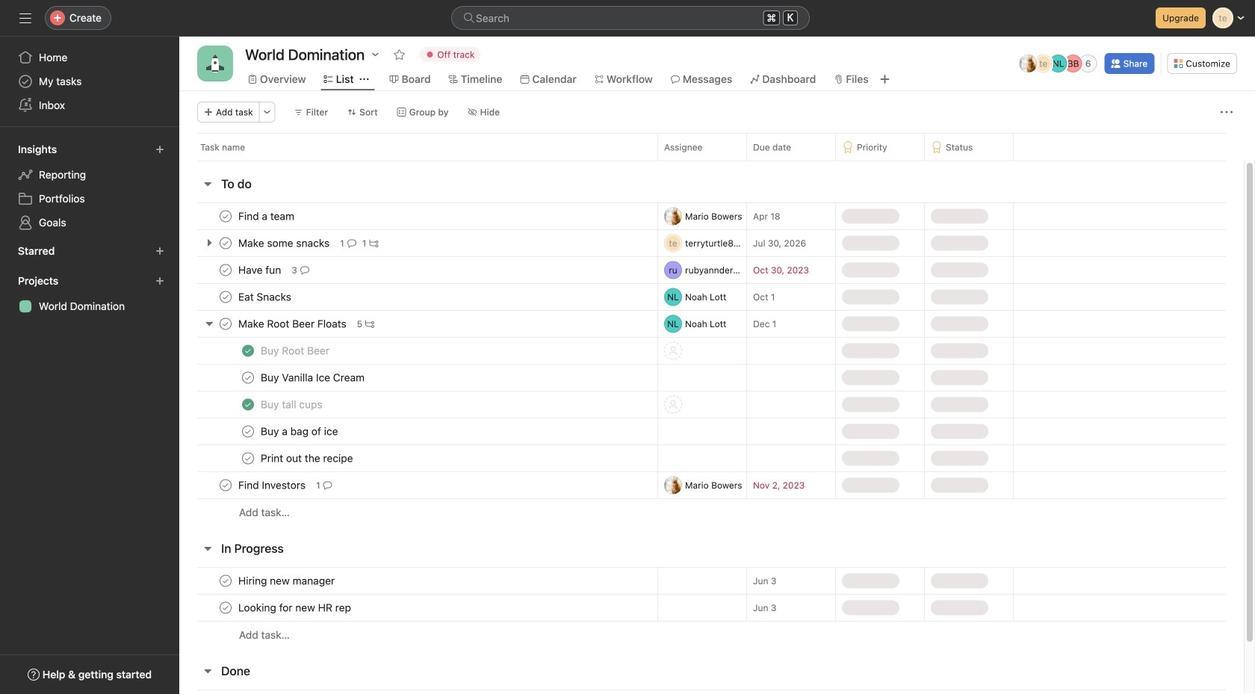 Task type: describe. For each thing, give the bounding box(es) containing it.
insights element
[[0, 136, 179, 238]]

collapse task list for this group image
[[202, 178, 214, 190]]

hiring new manager cell
[[179, 567, 657, 595]]

buy vanilla ice cream cell
[[179, 364, 657, 391]]

add tab image
[[879, 73, 891, 85]]

task name text field for hiring new manager cell
[[235, 573, 339, 588]]

buy a bag of ice cell
[[179, 418, 657, 445]]

mark complete image for mark complete checkbox inside the make root beer floats cell
[[217, 315, 235, 333]]

2 collapse task list for this group image from the top
[[202, 665, 214, 677]]

mark complete checkbox for task name text box within the 'find a team' "cell"
[[217, 207, 235, 225]]

Completed checkbox
[[239, 396, 257, 414]]

1 comment image
[[347, 239, 356, 248]]

more actions image
[[263, 108, 272, 117]]

mark complete image for mark complete option in the 'find a team' "cell"
[[217, 207, 235, 225]]

buy tall cups cell
[[179, 391, 657, 418]]

task name text field for find investors cell
[[235, 478, 310, 493]]

hide sidebar image
[[19, 12, 31, 24]]

mark complete image for mark complete checkbox within looking for new hr rep cell
[[217, 599, 235, 617]]

Completed checkbox
[[239, 342, 257, 360]]

task name text field for mark complete checkbox within looking for new hr rep cell
[[235, 600, 356, 615]]

mark complete image for mark complete checkbox within the print out the recipe "cell"
[[239, 449, 257, 467]]

task name text field for completed checkbox
[[258, 397, 327, 412]]

task name text field inside make root beer floats cell
[[235, 316, 351, 331]]

mark complete checkbox for looking for new hr rep cell
[[217, 599, 235, 617]]

mark complete checkbox inside make some snacks cell
[[217, 234, 235, 252]]

find a team cell
[[179, 202, 657, 230]]

mark complete image for mark complete checkbox in the have fun cell
[[217, 261, 235, 279]]

more actions image
[[1221, 106, 1233, 118]]

rocket image
[[206, 55, 224, 72]]

looking for new hr rep cell
[[179, 594, 657, 622]]

task name text field for the have fun cell
[[235, 263, 286, 278]]

print out the recipe cell
[[179, 445, 657, 472]]

collapse subtask list for the task make root beer floats image
[[203, 318, 215, 329]]

1 subtask image
[[369, 239, 378, 248]]

5 subtasks image
[[366, 319, 374, 328]]

global element
[[0, 37, 179, 126]]

mark complete image for mark complete checkbox in hiring new manager cell
[[217, 572, 235, 590]]

task name text field for mark complete checkbox within the print out the recipe "cell"
[[258, 451, 358, 466]]

completed image for completed option at the left of the page
[[239, 342, 257, 360]]

task name text field for mark complete option within the buy a bag of ice cell
[[258, 424, 343, 439]]

header in progress tree grid
[[179, 567, 1244, 649]]

mark complete checkbox for buy vanilla ice cream cell
[[239, 369, 257, 387]]

have fun cell
[[179, 256, 657, 284]]

mark complete image for mark complete option inside the eat snacks cell
[[217, 288, 235, 306]]

add to starred image
[[393, 49, 405, 61]]



Task type: locate. For each thing, give the bounding box(es) containing it.
row
[[179, 133, 1255, 161], [197, 160, 1226, 161], [179, 202, 1244, 230], [179, 229, 1244, 257], [179, 256, 1244, 284], [179, 283, 1244, 311], [179, 310, 1244, 338], [179, 337, 1244, 365], [179, 364, 1244, 391], [179, 391, 1244, 418], [179, 418, 1244, 445], [179, 445, 1244, 472], [179, 471, 1244, 499], [179, 498, 1244, 526], [179, 567, 1244, 595], [179, 594, 1244, 622], [179, 621, 1244, 649], [179, 690, 1244, 694]]

mark complete image inside make root beer floats cell
[[217, 315, 235, 333]]

eat snacks cell
[[179, 283, 657, 311]]

mark complete image inside buy vanilla ice cream cell
[[239, 369, 257, 387]]

mark complete image inside looking for new hr rep cell
[[217, 599, 235, 617]]

Task name text field
[[235, 316, 351, 331], [258, 343, 334, 358], [258, 397, 327, 412], [258, 424, 343, 439], [258, 451, 358, 466], [235, 600, 356, 615]]

collapse task list for this group image
[[202, 542, 214, 554], [202, 665, 214, 677]]

task name text field inside buy a bag of ice cell
[[258, 424, 343, 439]]

2 completed image from the top
[[239, 396, 257, 414]]

1 vertical spatial completed image
[[239, 396, 257, 414]]

mark complete checkbox inside the have fun cell
[[217, 261, 235, 279]]

None field
[[451, 6, 810, 30]]

completed image inside buy tall cups 'cell'
[[239, 396, 257, 414]]

0 vertical spatial mark complete checkbox
[[217, 207, 235, 225]]

task name text field inside hiring new manager cell
[[235, 573, 339, 588]]

make root beer floats cell
[[179, 310, 657, 338]]

completed image for completed checkbox
[[239, 396, 257, 414]]

new project or portfolio image
[[155, 276, 164, 285]]

completed image down completed option at the left of the page
[[239, 396, 257, 414]]

completed image inside buy root beer cell
[[239, 342, 257, 360]]

Mark complete checkbox
[[217, 207, 235, 225], [217, 288, 235, 306], [239, 423, 257, 440]]

mark complete checkbox for the have fun cell
[[217, 261, 235, 279]]

mark complete image inside print out the recipe "cell"
[[239, 449, 257, 467]]

projects element
[[0, 267, 179, 321]]

mark complete checkbox for task name text box inside eat snacks cell
[[217, 288, 235, 306]]

tab actions image
[[360, 75, 369, 84]]

mark complete image for mark complete checkbox inside the find investors cell
[[217, 476, 235, 494]]

mark complete image for mark complete checkbox within buy vanilla ice cream cell
[[239, 369, 257, 387]]

mark complete checkbox inside make root beer floats cell
[[217, 315, 235, 333]]

Task name text field
[[235, 209, 299, 224], [235, 236, 334, 251], [235, 263, 286, 278], [235, 290, 296, 304], [258, 370, 369, 385], [235, 478, 310, 493], [235, 573, 339, 588]]

mark complete checkbox inside hiring new manager cell
[[217, 572, 235, 590]]

1 comment image
[[323, 481, 332, 490]]

mark complete checkbox for find investors cell
[[217, 476, 235, 494]]

find investors cell
[[179, 471, 657, 499]]

completed image up completed checkbox
[[239, 342, 257, 360]]

1 completed image from the top
[[239, 342, 257, 360]]

completed image
[[239, 342, 257, 360], [239, 396, 257, 414]]

task name text field inside buy tall cups 'cell'
[[258, 397, 327, 412]]

1 collapse task list for this group image from the top
[[202, 542, 214, 554]]

task name text field inside buy root beer cell
[[258, 343, 334, 358]]

1 vertical spatial mark complete checkbox
[[217, 288, 235, 306]]

mark complete image inside find investors cell
[[217, 476, 235, 494]]

buy root beer cell
[[179, 337, 657, 365]]

mark complete checkbox inside eat snacks cell
[[217, 288, 235, 306]]

task name text field inside eat snacks cell
[[235, 290, 296, 304]]

add items to starred image
[[155, 247, 164, 256]]

0 vertical spatial completed image
[[239, 342, 257, 360]]

mark complete image
[[217, 207, 235, 225], [217, 234, 235, 252], [217, 261, 235, 279], [217, 288, 235, 306], [239, 449, 257, 467], [217, 572, 235, 590]]

mark complete image
[[217, 315, 235, 333], [239, 369, 257, 387], [239, 423, 257, 440], [217, 476, 235, 494], [217, 599, 235, 617]]

1 vertical spatial collapse task list for this group image
[[202, 665, 214, 677]]

task name text field inside make some snacks cell
[[235, 236, 334, 251]]

task name text field for buy vanilla ice cream cell
[[258, 370, 369, 385]]

Mark complete checkbox
[[217, 234, 235, 252], [217, 261, 235, 279], [217, 315, 235, 333], [239, 369, 257, 387], [239, 449, 257, 467], [217, 476, 235, 494], [217, 572, 235, 590], [217, 599, 235, 617]]

mark complete checkbox for hiring new manager cell
[[217, 572, 235, 590]]

task name text field inside the have fun cell
[[235, 263, 286, 278]]

mark complete image inside 'find a team' "cell"
[[217, 207, 235, 225]]

mark complete checkbox inside looking for new hr rep cell
[[217, 599, 235, 617]]

mark complete image for mark complete checkbox within the make some snacks cell
[[217, 234, 235, 252]]

task name text field for 'find a team' "cell"
[[235, 209, 299, 224]]

new insights image
[[155, 145, 164, 154]]

mark complete checkbox inside print out the recipe "cell"
[[239, 449, 257, 467]]

mark complete checkbox inside buy a bag of ice cell
[[239, 423, 257, 440]]

task name text field for eat snacks cell
[[235, 290, 296, 304]]

mark complete checkbox for print out the recipe "cell"
[[239, 449, 257, 467]]

mark complete image inside the have fun cell
[[217, 261, 235, 279]]

0 vertical spatial collapse task list for this group image
[[202, 542, 214, 554]]

task name text field inside 'find a team' "cell"
[[235, 209, 299, 224]]

mark complete image inside buy a bag of ice cell
[[239, 423, 257, 440]]

task name text field inside find investors cell
[[235, 478, 310, 493]]

expand subtask list for the task make some snacks image
[[203, 237, 215, 249]]

mark complete checkbox inside buy vanilla ice cream cell
[[239, 369, 257, 387]]

mark complete image inside hiring new manager cell
[[217, 572, 235, 590]]

mark complete checkbox inside 'find a team' "cell"
[[217, 207, 235, 225]]

Search tasks, projects, and more text field
[[451, 6, 810, 30]]

task name text field for completed option at the left of the page
[[258, 343, 334, 358]]

make some snacks cell
[[179, 229, 657, 257]]

2 vertical spatial mark complete checkbox
[[239, 423, 257, 440]]

mark complete checkbox inside find investors cell
[[217, 476, 235, 494]]

mark complete image inside eat snacks cell
[[217, 288, 235, 306]]

task name text field inside print out the recipe "cell"
[[258, 451, 358, 466]]

3 comments image
[[300, 266, 309, 275]]

task name text field inside looking for new hr rep cell
[[235, 600, 356, 615]]

task name text field inside buy vanilla ice cream cell
[[258, 370, 369, 385]]

header to do tree grid
[[179, 202, 1244, 526]]



Task type: vqa. For each thing, say whether or not it's contained in the screenshot.
5 subtasks icon
yes



